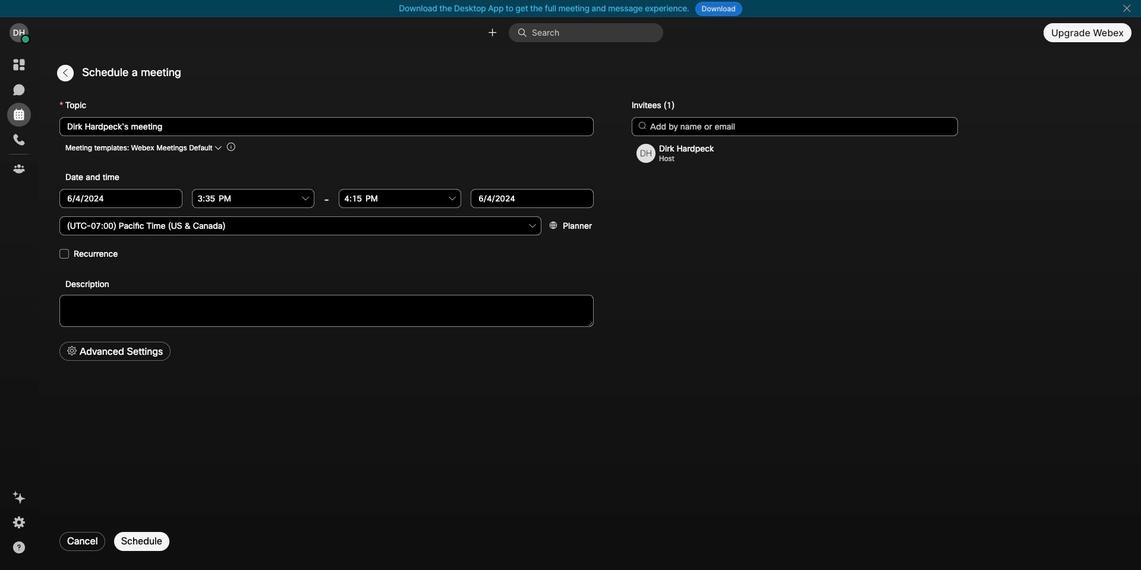 Task type: locate. For each thing, give the bounding box(es) containing it.
wrapper image right the connect people icon on the left
[[518, 28, 532, 37]]

navigation
[[0, 48, 38, 570]]

wrapper image up dashboard icon
[[22, 35, 30, 44]]

cancel_16 image
[[1123, 4, 1132, 13]]

wrapper image
[[518, 28, 532, 37], [22, 35, 30, 44]]

connect people image
[[487, 27, 498, 38]]

meetings image
[[12, 108, 26, 122]]

messaging, has no new notifications image
[[12, 83, 26, 97]]

webex tab list
[[7, 53, 31, 181]]



Task type: describe. For each thing, give the bounding box(es) containing it.
dashboard image
[[12, 58, 26, 72]]

what's new image
[[12, 490, 26, 505]]

teams, has no new notifications image
[[12, 162, 26, 176]]

settings image
[[12, 515, 26, 530]]

help image
[[12, 540, 26, 555]]

0 horizontal spatial wrapper image
[[22, 35, 30, 44]]

1 horizontal spatial wrapper image
[[518, 28, 532, 37]]

calls image
[[12, 133, 26, 147]]



Task type: vqa. For each thing, say whether or not it's contained in the screenshot.
search_18 image
no



